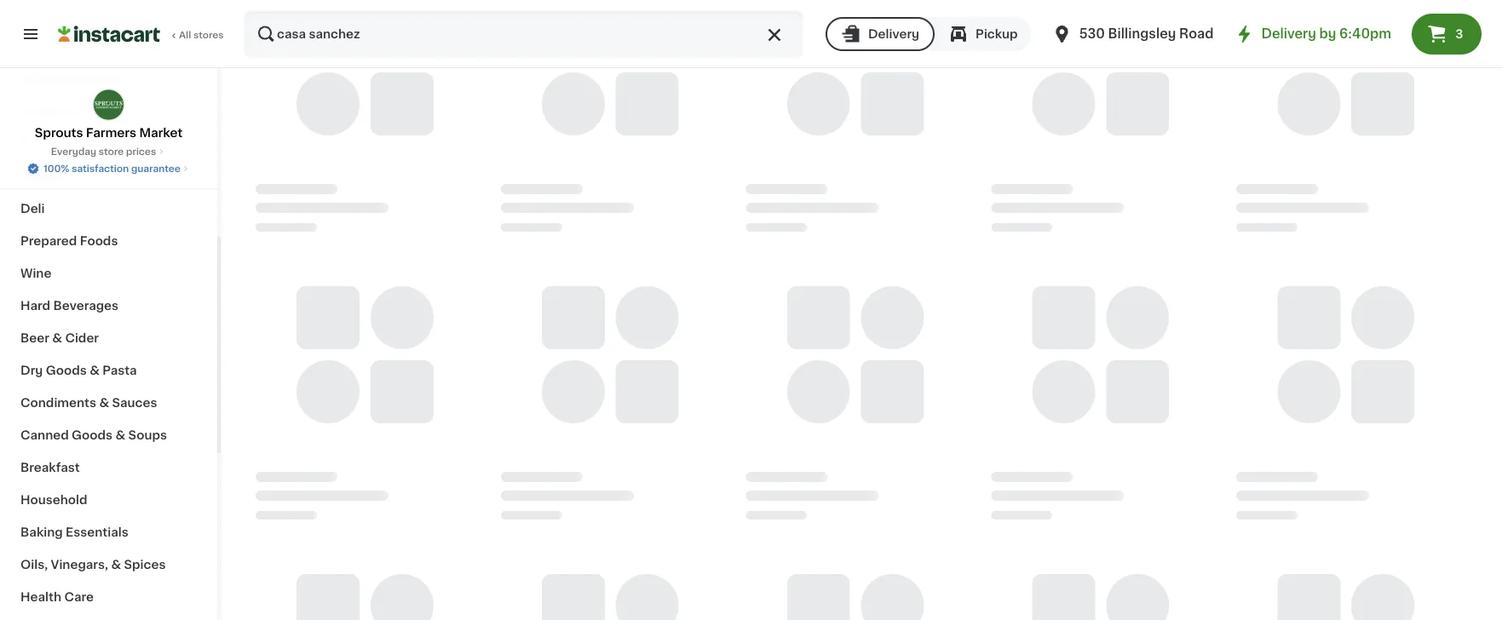 Task type: vqa. For each thing, say whether or not it's contained in the screenshot.
"canned"
yes



Task type: locate. For each thing, give the bounding box(es) containing it.
1 vertical spatial goods
[[72, 430, 113, 442]]

0 horizontal spatial delivery
[[868, 28, 920, 40]]

sauces
[[112, 398, 157, 410]]

0 vertical spatial goods
[[46, 365, 87, 377]]

& right meat
[[55, 74, 65, 86]]

oils, vinegars, & spices link
[[10, 549, 207, 582]]

sprouts farmers market logo image
[[92, 89, 125, 121]]

health
[[20, 592, 61, 604]]

& inside "link"
[[55, 74, 65, 86]]

beer & cider
[[20, 333, 99, 345]]

delivery
[[1262, 28, 1317, 40], [868, 28, 920, 40]]

seafood
[[68, 74, 119, 86]]

meat & seafood
[[20, 74, 119, 86]]

beverages
[[53, 300, 119, 312]]

deli link
[[10, 193, 207, 225]]

condiments
[[20, 398, 96, 410]]

Search field
[[245, 12, 802, 56]]

1 horizontal spatial delivery
[[1262, 28, 1317, 40]]

delivery inside delivery button
[[868, 28, 920, 40]]

essentials
[[66, 527, 128, 539]]

all stores link
[[58, 10, 225, 58]]

delivery inside 'delivery by 6:40pm' link
[[1262, 28, 1317, 40]]

oils,
[[20, 560, 48, 571]]

sprouts farmers market link
[[35, 89, 183, 141]]

pickup
[[976, 28, 1018, 40]]

6:40pm
[[1340, 28, 1392, 40]]

farmers
[[86, 127, 136, 139]]

health care link
[[10, 582, 207, 614]]

delivery for delivery
[[868, 28, 920, 40]]

care
[[64, 592, 94, 604]]

condiments & sauces
[[20, 398, 157, 410]]

baking essentials
[[20, 527, 128, 539]]

delivery by 6:40pm
[[1262, 28, 1392, 40]]

baking
[[20, 527, 63, 539]]

health care
[[20, 592, 94, 604]]

dry goods & pasta
[[20, 365, 137, 377]]

None search field
[[244, 10, 804, 58]]

& left pasta
[[90, 365, 100, 377]]

delivery button
[[826, 17, 935, 51]]

satisfaction
[[72, 164, 129, 173]]

hard beverages link
[[10, 290, 207, 323]]

breakfast
[[20, 462, 80, 474]]

store
[[99, 147, 124, 156]]

baking essentials link
[[10, 517, 207, 549]]

market
[[139, 127, 183, 139]]

& up sprouts at the left of page
[[68, 106, 78, 118]]

3
[[1456, 28, 1464, 40]]

cider
[[65, 333, 99, 345]]

all
[[179, 30, 191, 40]]

530 billingsley road button
[[1052, 10, 1214, 58]]

meat & seafood link
[[10, 63, 207, 96]]

goods down condiments & sauces
[[72, 430, 113, 442]]

bakery link
[[10, 161, 207, 193]]

goods down beer & cider
[[46, 365, 87, 377]]

100% satisfaction guarantee button
[[27, 159, 191, 176]]

prepared
[[20, 236, 77, 248]]

stores
[[193, 30, 224, 40]]

prices
[[126, 147, 156, 156]]

delivery for delivery by 6:40pm
[[1262, 28, 1317, 40]]

foods
[[80, 236, 118, 248]]

all stores
[[179, 30, 224, 40]]

goods
[[46, 365, 87, 377], [72, 430, 113, 442]]

&
[[55, 74, 65, 86], [68, 106, 78, 118], [52, 333, 62, 345], [90, 365, 100, 377], [99, 398, 109, 410], [116, 430, 125, 442], [111, 560, 121, 571]]

& left soups
[[116, 430, 125, 442]]

& left the sauces
[[99, 398, 109, 410]]



Task type: describe. For each thing, give the bounding box(es) containing it.
household link
[[10, 485, 207, 517]]

& left spices
[[111, 560, 121, 571]]

frozen link
[[10, 128, 207, 161]]

hard beverages
[[20, 300, 119, 312]]

everyday store prices
[[51, 147, 156, 156]]

snacks & candy
[[20, 106, 121, 118]]

canned goods & soups
[[20, 430, 167, 442]]

frozen
[[20, 139, 62, 150]]

goods for dry
[[46, 365, 87, 377]]

dry
[[20, 365, 43, 377]]

spices
[[124, 560, 166, 571]]

hard
[[20, 300, 50, 312]]

beer & cider link
[[10, 323, 207, 355]]

prepared foods
[[20, 236, 118, 248]]

deli
[[20, 203, 45, 215]]

instacart logo image
[[58, 24, 160, 44]]

pasta
[[102, 365, 137, 377]]

pickup button
[[935, 17, 1032, 51]]

condiments & sauces link
[[10, 387, 207, 420]]

everyday store prices link
[[51, 145, 166, 159]]

household
[[20, 495, 87, 507]]

wine link
[[10, 258, 207, 290]]

breakfast link
[[10, 452, 207, 485]]

goods for canned
[[72, 430, 113, 442]]

100% satisfaction guarantee
[[44, 164, 181, 173]]

everyday
[[51, 147, 96, 156]]

soups
[[128, 430, 167, 442]]

snacks
[[20, 106, 65, 118]]

& inside "link"
[[99, 398, 109, 410]]

beer
[[20, 333, 49, 345]]

& right the beer
[[52, 333, 62, 345]]

prepared foods link
[[10, 225, 207, 258]]

canned
[[20, 430, 69, 442]]

sprouts farmers market
[[35, 127, 183, 139]]

530
[[1080, 28, 1105, 40]]

road
[[1180, 28, 1214, 40]]

guarantee
[[131, 164, 181, 173]]

snacks & candy link
[[10, 96, 207, 128]]

wine
[[20, 268, 51, 280]]

delivery by 6:40pm link
[[1235, 24, 1392, 44]]

oils, vinegars, & spices
[[20, 560, 166, 571]]

530 billingsley road
[[1080, 28, 1214, 40]]

sprouts
[[35, 127, 83, 139]]

meat
[[20, 74, 52, 86]]

dry goods & pasta link
[[10, 355, 207, 387]]

service type group
[[826, 17, 1032, 51]]

100%
[[44, 164, 69, 173]]

candy
[[81, 106, 121, 118]]

vinegars,
[[51, 560, 108, 571]]

canned goods & soups link
[[10, 420, 207, 452]]

billingsley
[[1108, 28, 1177, 40]]

3 button
[[1412, 14, 1482, 55]]

by
[[1320, 28, 1337, 40]]

bakery
[[20, 171, 64, 183]]



